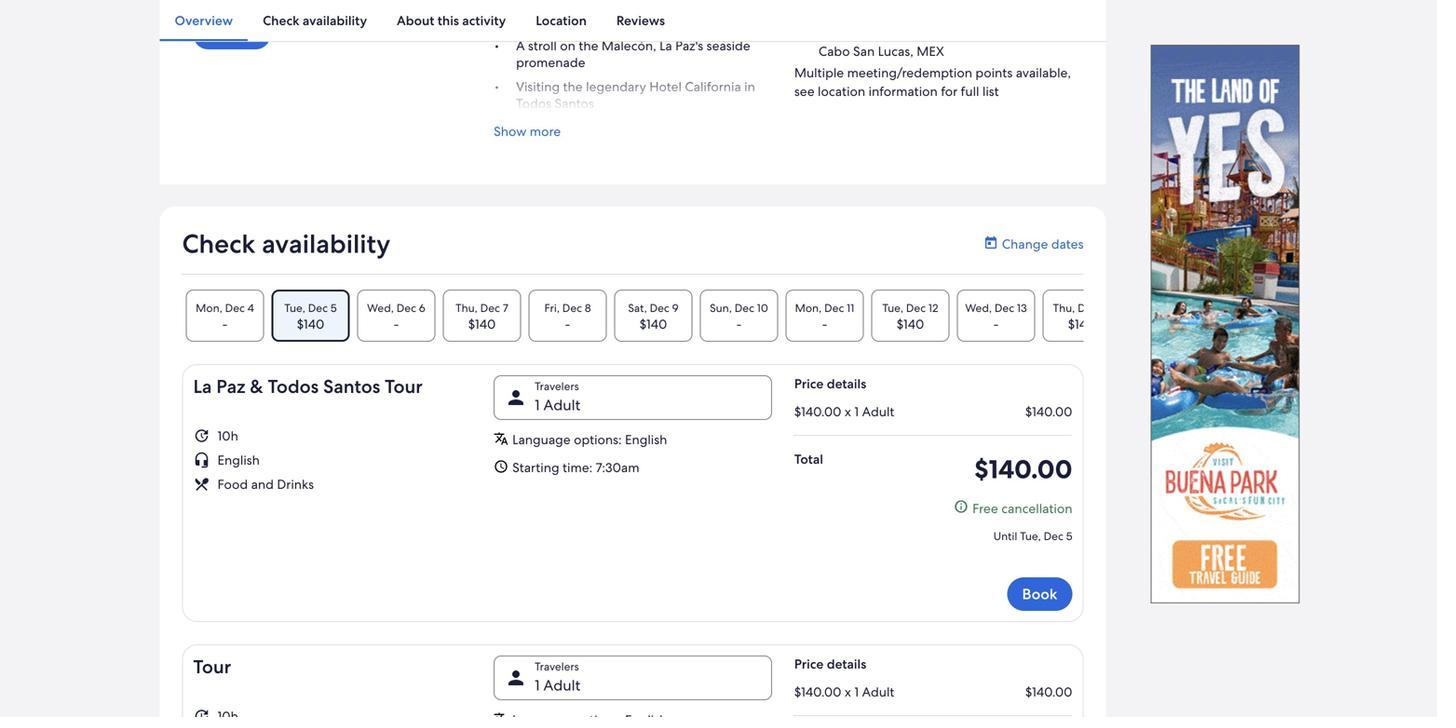 Task type: describe. For each thing, give the bounding box(es) containing it.
change dates button
[[983, 236, 1084, 252]]

small image for english
[[193, 452, 210, 469]]

on
[[560, 37, 576, 54]]

dec for thu, dec 7 $140
[[480, 301, 500, 315]]

visiting the legendary hotel california in todos santos list item
[[494, 78, 772, 112]]

todos inside visiting the legendary hotel california in todos santos
[[516, 95, 551, 112]]

starting
[[512, 459, 559, 476]]

7:30am
[[596, 459, 639, 476]]

multiple
[[794, 64, 844, 81]]

free cancellation
[[973, 500, 1073, 517]]

of
[[664, 0, 676, 13]]

language options: english
[[512, 431, 667, 448]]

tue, for tue, dec 5 $140
[[284, 301, 305, 315]]

small image for food and drinks
[[193, 476, 210, 493]]

book button
[[1007, 578, 1073, 611]]

cancellation
[[1002, 500, 1073, 517]]

a stroll on the malecón, la paz's seaside promenade
[[516, 37, 751, 71]]

food
[[218, 476, 248, 493]]

14
[[1100, 301, 1111, 315]]

sun, dec 10 -
[[710, 301, 768, 333]]

points
[[976, 64, 1013, 81]]

0 horizontal spatial check
[[182, 227, 256, 261]]

seaside
[[707, 37, 751, 54]]

1 horizontal spatial tour
[[385, 375, 423, 399]]

dec for sun, dec 10 -
[[735, 301, 754, 315]]

more
[[530, 123, 561, 140]]

a
[[516, 37, 525, 54]]

this
[[438, 12, 459, 29]]

dec for tue, dec 12 $140
[[906, 301, 926, 315]]

wed, for wed, dec 13 -
[[965, 301, 992, 315]]

the inside visiting the legendary hotel california in todos santos
[[563, 78, 583, 95]]

legendary
[[586, 78, 646, 95]]

2 price details from the top
[[794, 656, 866, 673]]

until
[[994, 529, 1017, 544]]

$140 for sat, dec 9 $140
[[640, 316, 667, 333]]

dec for thu, dec 14 $140
[[1078, 301, 1098, 315]]

list inside overview element
[[494, 0, 772, 112]]

list
[[983, 83, 999, 100]]

1 x from the top
[[845, 403, 851, 420]]

lucas,
[[878, 43, 914, 60]]

food and drinks
[[218, 476, 314, 493]]

10h
[[218, 428, 238, 444]]

change dates
[[1002, 236, 1084, 252]]

&
[[250, 375, 263, 399]]

book
[[1022, 585, 1058, 604]]

show more
[[494, 123, 561, 140]]

meeting/redemption
[[847, 64, 972, 81]]

rush
[[549, 0, 577, 13]]

check inside list
[[263, 12, 300, 29]]

xsmall image inside free cancellation button
[[954, 499, 969, 514]]

free
[[973, 500, 998, 517]]

tue, dec 12 $140
[[883, 301, 939, 333]]

for
[[941, 83, 958, 100]]

thu, dec 7 $140
[[456, 301, 508, 333]]

thu, for thu, dec 7 $140
[[456, 301, 478, 315]]

activity duration is 10 hours image inside 10h list item
[[195, 430, 208, 442]]

dec for wed, dec 13 -
[[995, 301, 1014, 315]]

activity
[[462, 12, 506, 29]]

4
[[248, 301, 254, 315]]

dates
[[1051, 236, 1084, 252]]

location link
[[521, 0, 602, 41]]

language
[[512, 431, 571, 448]]

check availability link
[[248, 0, 382, 41]]

mex
[[917, 43, 944, 60]]

8
[[585, 301, 591, 315]]

dec for mon, dec 11 -
[[824, 301, 844, 315]]

- for mon, dec 4 -
[[222, 316, 228, 333]]

thu, dec 14 $140
[[1053, 301, 1111, 333]]

time:
[[563, 459, 593, 476]]

1 adult for la paz & todos santos tour
[[535, 395, 581, 415]]

9
[[672, 301, 679, 315]]

visiting the legendary hotel california in todos santos
[[516, 78, 755, 112]]

2 vertical spatial xsmall image
[[494, 712, 509, 717]]

gold
[[516, 0, 546, 13]]

xsmall image inside change dates button
[[983, 236, 998, 251]]

$140 for thu, dec 14 $140
[[1068, 316, 1096, 333]]

available,
[[1016, 64, 1071, 81]]

sun,
[[710, 301, 732, 315]]

visiting
[[516, 78, 560, 95]]

san inside cabo san lucas, mex multiple meeting/redemption points available, see location information for full list
[[853, 43, 875, 60]]

paz
[[216, 375, 245, 399]]

- for wed, dec 6 -
[[394, 316, 399, 333]]

- for sun, dec 10 -
[[736, 316, 742, 333]]

1 vertical spatial availability
[[262, 227, 391, 261]]

la paz & todos santos tour
[[193, 375, 423, 399]]

list containing overview
[[160, 0, 1106, 41]]

drinks
[[277, 476, 314, 493]]

overview element
[[160, 0, 1106, 184]]

$140 for thu, dec 7 $140
[[468, 316, 496, 333]]

food and drinks list item
[[193, 476, 471, 493]]

about this activity
[[397, 12, 506, 29]]

show
[[494, 123, 527, 140]]

13
[[1017, 301, 1027, 315]]

1 horizontal spatial english
[[625, 431, 667, 448]]

0 horizontal spatial and
[[251, 476, 274, 493]]

sat, dec 9 $140
[[628, 301, 679, 333]]

malecón,
[[602, 37, 656, 54]]

7
[[503, 301, 508, 315]]

see
[[794, 83, 815, 100]]

list containing 10h
[[193, 428, 471, 493]]

see tickets
[[204, 27, 260, 41]]

location
[[818, 83, 865, 100]]

dec down the cancellation
[[1044, 529, 1064, 544]]

see tickets link
[[193, 19, 271, 49]]

5 inside tue, dec 5 $140
[[331, 301, 337, 315]]

santos inside visiting the legendary hotel california in todos santos
[[555, 95, 594, 112]]

sat,
[[628, 301, 647, 315]]

reviews link
[[602, 0, 680, 41]]

about
[[397, 12, 434, 29]]

antonio
[[541, 13, 588, 30]]

san inside gold rush mining towns of el triunfo and san antonio
[[516, 13, 538, 30]]

1 price details from the top
[[794, 375, 866, 392]]

$140 for tue, dec 5 $140
[[297, 316, 324, 333]]

1 details from the top
[[827, 375, 866, 392]]

1 vertical spatial la
[[193, 375, 212, 399]]



Task type: vqa. For each thing, say whether or not it's contained in the screenshot.


Task type: locate. For each thing, give the bounding box(es) containing it.
thu, left 14
[[1053, 301, 1075, 315]]

2 - from the left
[[394, 316, 399, 333]]

1 vertical spatial santos
[[323, 375, 380, 399]]

thu, inside thu, dec 14 $140
[[1053, 301, 1075, 315]]

dec
[[225, 301, 245, 315], [308, 301, 328, 315], [397, 301, 416, 315], [480, 301, 500, 315], [562, 301, 582, 315], [650, 301, 669, 315], [735, 301, 754, 315], [824, 301, 844, 315], [906, 301, 926, 315], [995, 301, 1014, 315], [1078, 301, 1098, 315], [1044, 529, 1064, 544]]

location
[[536, 12, 587, 29]]

todos right "&"
[[268, 375, 319, 399]]

tab list
[[182, 290, 1125, 342]]

- inside wed, dec 6 -
[[394, 316, 399, 333]]

activity duration is 10 hours image
[[193, 428, 210, 444], [195, 430, 208, 442]]

0 horizontal spatial todos
[[268, 375, 319, 399]]

11
[[847, 301, 855, 315]]

price is $140.00 per ticket, price for 1 adult is $140.00 element
[[794, 392, 1073, 420], [794, 673, 1073, 701]]

1 horizontal spatial todos
[[516, 95, 551, 112]]

free cancellation button
[[954, 499, 1073, 518]]

xsmall image
[[983, 236, 998, 251], [494, 431, 509, 446]]

thu, for thu, dec 14 $140
[[1053, 301, 1075, 315]]

tour
[[385, 375, 423, 399], [193, 655, 231, 679]]

0 vertical spatial xsmall image
[[983, 236, 998, 251]]

2 small image from the top
[[193, 476, 210, 493]]

0 vertical spatial price is $140.00 per ticket, price for 1 adult is $140.00 element
[[794, 392, 1073, 420]]

tue, inside tue, dec 12 $140
[[883, 301, 903, 315]]

in
[[744, 78, 755, 95]]

list
[[160, 0, 1106, 41], [494, 0, 772, 112], [193, 428, 471, 493]]

and right triunfo
[[737, 0, 760, 13]]

12
[[929, 301, 939, 315]]

x
[[845, 403, 851, 420], [845, 684, 851, 701]]

0 vertical spatial details
[[827, 375, 866, 392]]

2 $140.00 x 1 adult from the top
[[794, 684, 895, 701]]

5 $140 from the left
[[1068, 316, 1096, 333]]

0 horizontal spatial tour
[[193, 655, 231, 679]]

2 x from the top
[[845, 684, 851, 701]]

1 vertical spatial check
[[182, 227, 256, 261]]

$140 inside tue, dec 5 $140
[[297, 316, 324, 333]]

0 vertical spatial 1 adult
[[535, 395, 581, 415]]

dec inside thu, dec 14 $140
[[1078, 301, 1098, 315]]

dec left 14
[[1078, 301, 1098, 315]]

- for mon, dec 11 -
[[822, 316, 828, 333]]

and
[[737, 0, 760, 13], [251, 476, 274, 493]]

5 - from the left
[[822, 316, 828, 333]]

thu,
[[456, 301, 478, 315], [1053, 301, 1075, 315]]

0 vertical spatial the
[[579, 37, 598, 54]]

1 vertical spatial price is $140.00 per ticket, price for 1 adult is $140.00 element
[[794, 673, 1073, 701]]

2 price from the top
[[794, 656, 824, 673]]

the
[[579, 37, 598, 54], [563, 78, 583, 95]]

availability
[[303, 12, 367, 29], [262, 227, 391, 261]]

1 thu, from the left
[[456, 301, 478, 315]]

tue,
[[284, 301, 305, 315], [883, 301, 903, 315], [1020, 529, 1041, 544]]

mon, inside mon, dec 4 -
[[196, 301, 222, 315]]

the inside a stroll on the malecón, la paz's seaside promenade
[[579, 37, 598, 54]]

1 horizontal spatial xsmall image
[[983, 236, 998, 251]]

dec for sat, dec 9 $140
[[650, 301, 669, 315]]

1 small image from the top
[[193, 452, 210, 469]]

dec inside the wed, dec 13 -
[[995, 301, 1014, 315]]

english up food
[[218, 452, 260, 469]]

1 vertical spatial check availability
[[182, 227, 391, 261]]

santos up 10h list item
[[323, 375, 380, 399]]

$140 down sat,
[[640, 316, 667, 333]]

0 vertical spatial check
[[263, 12, 300, 29]]

dec left 10
[[735, 301, 754, 315]]

change
[[1002, 236, 1048, 252]]

price for 1st price is $140.00 per ticket, price for 1 adult is $140.00 element from the top of the page
[[794, 375, 824, 392]]

1 price is $140.00 per ticket, price for 1 adult is $140.00 element from the top
[[794, 392, 1073, 420]]

dec left 6
[[397, 301, 416, 315]]

0 vertical spatial small image
[[193, 452, 210, 469]]

-
[[222, 316, 228, 333], [394, 316, 399, 333], [565, 316, 571, 333], [736, 316, 742, 333], [822, 316, 828, 333], [993, 316, 999, 333]]

dec left 9
[[650, 301, 669, 315]]

gold rush mining towns of el triunfo and san antonio list item
[[494, 0, 772, 30]]

dec inside mon, dec 4 -
[[225, 301, 245, 315]]

dec inside 'fri, dec 8 -'
[[562, 301, 582, 315]]

0 vertical spatial la
[[660, 37, 672, 54]]

0 horizontal spatial xsmall image
[[494, 431, 509, 446]]

san right cabo
[[853, 43, 875, 60]]

2 price is $140.00 per ticket, price for 1 adult is $140.00 element from the top
[[794, 673, 1073, 701]]

0 vertical spatial price
[[794, 375, 824, 392]]

1 adult button for tour
[[494, 656, 772, 701]]

starting time: 7:30am
[[512, 459, 639, 476]]

$140.00 x 1 adult
[[794, 403, 895, 420], [794, 684, 895, 701]]

0 vertical spatial price details
[[794, 375, 866, 392]]

$140 right wed, dec 6 -
[[468, 316, 496, 333]]

1 1 adult from the top
[[535, 395, 581, 415]]

1 vertical spatial 1 adult button
[[494, 656, 772, 701]]

1 $140 from the left
[[297, 316, 324, 333]]

la inside a stroll on the malecón, la paz's seaside promenade
[[660, 37, 672, 54]]

3 $140 from the left
[[640, 316, 667, 333]]

san
[[516, 13, 538, 30], [853, 43, 875, 60]]

2 horizontal spatial tue,
[[1020, 529, 1041, 544]]

the right on
[[579, 37, 598, 54]]

fri, dec 8 -
[[544, 301, 591, 333]]

1 price from the top
[[794, 375, 824, 392]]

reviews
[[617, 12, 665, 29]]

english up 7:30am
[[625, 431, 667, 448]]

dec right 4
[[308, 301, 328, 315]]

1 adult for tour
[[535, 676, 581, 695]]

2 1 adult button from the top
[[494, 656, 772, 701]]

0 horizontal spatial santos
[[323, 375, 380, 399]]

list item
[[193, 708, 471, 717]]

dec for tue, dec 5 $140
[[308, 301, 328, 315]]

check
[[263, 12, 300, 29], [182, 227, 256, 261]]

1 horizontal spatial check
[[263, 12, 300, 29]]

mining
[[581, 0, 622, 13]]

stroll
[[528, 37, 557, 54]]

english inside list
[[218, 452, 260, 469]]

la left paz's
[[660, 37, 672, 54]]

fri,
[[544, 301, 560, 315]]

dec inside wed, dec 6 -
[[397, 301, 416, 315]]

- inside the wed, dec 13 -
[[993, 316, 999, 333]]

price
[[794, 375, 824, 392], [794, 656, 824, 673]]

5 down the cancellation
[[1066, 529, 1073, 544]]

mon, for mon, dec 4 -
[[196, 301, 222, 315]]

overview
[[175, 12, 233, 29]]

1 horizontal spatial 5
[[1066, 529, 1073, 544]]

1 vertical spatial tour
[[193, 655, 231, 679]]

$140 inside thu, dec 7 $140
[[468, 316, 496, 333]]

mon, for mon, dec 11 -
[[795, 301, 822, 315]]

adult
[[544, 395, 581, 415], [862, 403, 895, 420], [544, 676, 581, 695], [862, 684, 895, 701]]

mon, dec 11 -
[[795, 301, 855, 333]]

10
[[757, 301, 768, 315]]

wed, dec 13 -
[[965, 301, 1027, 333]]

0 horizontal spatial 5
[[331, 301, 337, 315]]

xsmall image left change
[[983, 236, 998, 251]]

- inside 'fri, dec 8 -'
[[565, 316, 571, 333]]

1 horizontal spatial and
[[737, 0, 760, 13]]

5
[[331, 301, 337, 315], [1066, 529, 1073, 544]]

- for wed, dec 13 -
[[993, 316, 999, 333]]

check right tickets
[[263, 12, 300, 29]]

dec inside tue, dec 12 $140
[[906, 301, 926, 315]]

wed, inside the wed, dec 13 -
[[965, 301, 992, 315]]

promenade
[[516, 54, 585, 71]]

1 - from the left
[[222, 316, 228, 333]]

cabo
[[819, 43, 850, 60]]

$140 inside sat, dec 9 $140
[[640, 316, 667, 333]]

dec inside mon, dec 11 -
[[824, 301, 844, 315]]

wed, left 6
[[367, 301, 394, 315]]

1 1 adult button from the top
[[494, 375, 772, 420]]

$140.00
[[794, 403, 842, 420], [1025, 403, 1073, 420], [974, 452, 1073, 486], [794, 684, 842, 701], [1025, 684, 1073, 701]]

dec left 8
[[562, 301, 582, 315]]

la left paz
[[193, 375, 212, 399]]

tickets
[[226, 27, 260, 41]]

thu, left 7
[[456, 301, 478, 315]]

cabo san lucas, mex multiple meeting/redemption points available, see location information for full list
[[794, 43, 1071, 100]]

mon, left 4
[[196, 301, 222, 315]]

dec left 13
[[995, 301, 1014, 315]]

dec inside sat, dec 9 $140
[[650, 301, 669, 315]]

the down promenade
[[563, 78, 583, 95]]

- inside mon, dec 4 -
[[222, 316, 228, 333]]

4 $140 from the left
[[897, 316, 924, 333]]

2 1 adult from the top
[[535, 676, 581, 695]]

full
[[961, 83, 979, 100]]

wed, left 13
[[965, 301, 992, 315]]

0 vertical spatial and
[[737, 0, 760, 13]]

0 vertical spatial availability
[[303, 12, 367, 29]]

tue, right 4
[[284, 301, 305, 315]]

0 vertical spatial santos
[[555, 95, 594, 112]]

0 horizontal spatial tue,
[[284, 301, 305, 315]]

1 wed, from the left
[[367, 301, 394, 315]]

1 horizontal spatial la
[[660, 37, 672, 54]]

1 horizontal spatial wed,
[[965, 301, 992, 315]]

1 vertical spatial details
[[827, 656, 866, 673]]

3 - from the left
[[565, 316, 571, 333]]

activity duration is 10 hours image
[[193, 708, 210, 717], [195, 710, 208, 717]]

1 adult
[[535, 395, 581, 415], [535, 676, 581, 695]]

tue, inside tue, dec 5 $140
[[284, 301, 305, 315]]

check availability right tickets
[[263, 12, 367, 29]]

0 vertical spatial check availability
[[263, 12, 367, 29]]

xsmall image
[[494, 459, 509, 474], [954, 499, 969, 514], [494, 712, 509, 717]]

xsmall image left language
[[494, 431, 509, 446]]

tue, left the 12
[[883, 301, 903, 315]]

1 vertical spatial todos
[[268, 375, 319, 399]]

gold rush mining towns of el triunfo and san antonio
[[516, 0, 760, 30]]

price for 2nd price is $140.00 per ticket, price for 1 adult is $140.00 element from the top
[[794, 656, 824, 673]]

check up 4
[[182, 227, 256, 261]]

santos
[[555, 95, 594, 112], [323, 375, 380, 399]]

dec for fri, dec 8 -
[[562, 301, 582, 315]]

10h list item
[[193, 428, 471, 444]]

1 adult button for la paz & todos santos tour
[[494, 375, 772, 420]]

mon, dec 4 -
[[196, 301, 254, 333]]

$140 for tue, dec 12 $140
[[897, 316, 924, 333]]

tab list containing -
[[182, 290, 1125, 342]]

check availability up 4
[[182, 227, 391, 261]]

2 thu, from the left
[[1053, 301, 1075, 315]]

0 horizontal spatial mon,
[[196, 301, 222, 315]]

1 vertical spatial 1 adult
[[535, 676, 581, 695]]

$140 inside thu, dec 14 $140
[[1068, 316, 1096, 333]]

6 - from the left
[[993, 316, 999, 333]]

dec left the 12
[[906, 301, 926, 315]]

1 vertical spatial small image
[[193, 476, 210, 493]]

$140 right mon, dec 11 -
[[897, 316, 924, 333]]

1 mon, from the left
[[196, 301, 222, 315]]

- inside the sun, dec 10 -
[[736, 316, 742, 333]]

california
[[685, 78, 741, 95]]

santos up more
[[555, 95, 594, 112]]

1 vertical spatial price
[[794, 656, 824, 673]]

total
[[794, 451, 823, 468]]

tue, for tue, dec 12 $140
[[883, 301, 903, 315]]

options:
[[574, 431, 622, 448]]

information
[[869, 83, 938, 100]]

0 vertical spatial tour
[[385, 375, 423, 399]]

and right food
[[251, 476, 274, 493]]

check availability
[[263, 12, 367, 29], [182, 227, 391, 261]]

1 vertical spatial english
[[218, 452, 260, 469]]

dec inside thu, dec 7 $140
[[480, 301, 500, 315]]

$140 down dates
[[1068, 316, 1096, 333]]

0 vertical spatial x
[[845, 403, 851, 420]]

la
[[660, 37, 672, 54], [193, 375, 212, 399]]

el
[[679, 0, 689, 13]]

0 horizontal spatial la
[[193, 375, 212, 399]]

$140 up la paz & todos santos tour
[[297, 316, 324, 333]]

1 horizontal spatial san
[[853, 43, 875, 60]]

1 horizontal spatial thu,
[[1053, 301, 1075, 315]]

4 - from the left
[[736, 316, 742, 333]]

dec left 4
[[225, 301, 245, 315]]

1 vertical spatial san
[[853, 43, 875, 60]]

6
[[419, 301, 426, 315]]

thu, inside thu, dec 7 $140
[[456, 301, 478, 315]]

0 horizontal spatial wed,
[[367, 301, 394, 315]]

$140 inside tue, dec 12 $140
[[897, 316, 924, 333]]

a stroll on the malecón, la paz's seaside promenade list item
[[494, 37, 772, 71]]

2 mon, from the left
[[795, 301, 822, 315]]

triunfo
[[693, 0, 734, 13]]

tue, dec 5 $140
[[284, 301, 337, 333]]

2 wed, from the left
[[965, 301, 992, 315]]

mon, inside mon, dec 11 -
[[795, 301, 822, 315]]

overview link
[[160, 0, 248, 41]]

and inside gold rush mining towns of el triunfo and san antonio
[[737, 0, 760, 13]]

wed, dec 6 -
[[367, 301, 426, 333]]

1 vertical spatial $140.00 x 1 adult
[[794, 684, 895, 701]]

english list item
[[193, 452, 471, 469]]

todos up show more
[[516, 95, 551, 112]]

availability left about
[[303, 12, 367, 29]]

dec for wed, dec 6 -
[[397, 301, 416, 315]]

1 vertical spatial the
[[563, 78, 583, 95]]

check availability inside list
[[263, 12, 367, 29]]

towns
[[625, 0, 661, 13]]

until tue, dec 5
[[994, 529, 1073, 544]]

dec left 7
[[480, 301, 500, 315]]

5 left wed, dec 6 -
[[331, 301, 337, 315]]

cabo san lucas, mex list item
[[819, 43, 1073, 60]]

wed,
[[367, 301, 394, 315], [965, 301, 992, 315]]

san up a
[[516, 13, 538, 30]]

1 horizontal spatial mon,
[[795, 301, 822, 315]]

dec left 11
[[824, 301, 844, 315]]

0 vertical spatial 1 adult button
[[494, 375, 772, 420]]

0 horizontal spatial thu,
[[456, 301, 478, 315]]

small image
[[193, 452, 210, 469], [193, 476, 210, 493]]

1 horizontal spatial santos
[[555, 95, 594, 112]]

see
[[204, 27, 224, 41]]

0 vertical spatial xsmall image
[[494, 459, 509, 474]]

0 vertical spatial $140.00 x 1 adult
[[794, 403, 895, 420]]

1 adult button
[[494, 375, 772, 420], [494, 656, 772, 701]]

0 horizontal spatial english
[[218, 452, 260, 469]]

dec for mon, dec 4 -
[[225, 301, 245, 315]]

1 vertical spatial 5
[[1066, 529, 1073, 544]]

availability up tue, dec 5 $140
[[262, 227, 391, 261]]

dec inside tue, dec 5 $140
[[308, 301, 328, 315]]

2 details from the top
[[827, 656, 866, 673]]

list containing gold rush mining towns of el triunfo and san antonio
[[494, 0, 772, 112]]

hotel
[[649, 78, 682, 95]]

2 $140 from the left
[[468, 316, 496, 333]]

0 vertical spatial todos
[[516, 95, 551, 112]]

1 vertical spatial xsmall image
[[954, 499, 969, 514]]

mon, left 11
[[795, 301, 822, 315]]

1 horizontal spatial tue,
[[883, 301, 903, 315]]

wed, for wed, dec 6 -
[[367, 301, 394, 315]]

1 vertical spatial price details
[[794, 656, 866, 673]]

0 vertical spatial san
[[516, 13, 538, 30]]

dec inside the sun, dec 10 -
[[735, 301, 754, 315]]

wed, inside wed, dec 6 -
[[367, 301, 394, 315]]

0 vertical spatial english
[[625, 431, 667, 448]]

tue, right the until on the right of page
[[1020, 529, 1041, 544]]

- inside mon, dec 11 -
[[822, 316, 828, 333]]

show more button
[[494, 123, 772, 140]]

1 vertical spatial xsmall image
[[494, 431, 509, 446]]

0 vertical spatial 5
[[331, 301, 337, 315]]

1 $140.00 x 1 adult from the top
[[794, 403, 895, 420]]

0 horizontal spatial san
[[516, 13, 538, 30]]

1 vertical spatial and
[[251, 476, 274, 493]]

- for fri, dec 8 -
[[565, 316, 571, 333]]

1 vertical spatial x
[[845, 684, 851, 701]]



